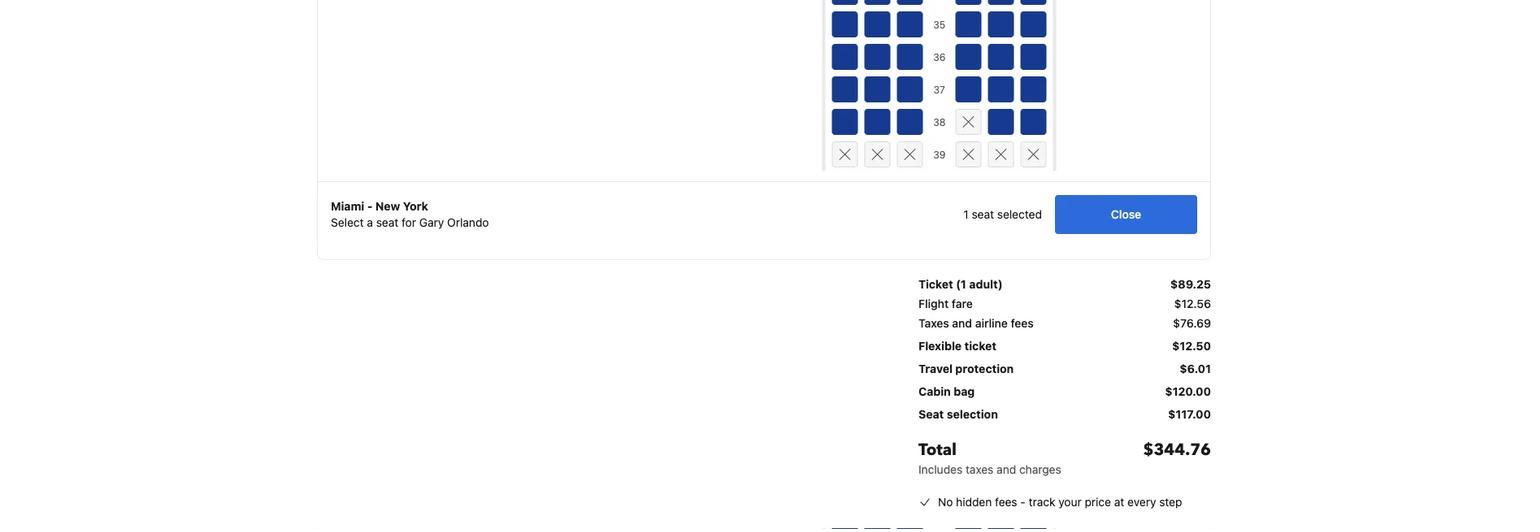 Task type: locate. For each thing, give the bounding box(es) containing it.
cabin bag cell
[[919, 384, 975, 400]]

row
[[832, 0, 1047, 8], [919, 273, 1211, 296], [919, 296, 1211, 315], [919, 315, 1211, 335], [919, 335, 1211, 358], [919, 358, 1211, 380], [919, 380, 1211, 403], [919, 403, 1211, 426], [919, 426, 1211, 484]]

assign seat 35e, $70 to gary orlando image
[[988, 11, 1014, 37]]

gary
[[419, 216, 444, 229]]

and right "taxes"
[[997, 463, 1016, 476]]

close
[[1111, 208, 1141, 221]]

39 row
[[832, 138, 1047, 171]]

fees
[[1011, 317, 1034, 330], [995, 495, 1017, 509]]

assign seat 35b, $70 to gary orlando image
[[865, 11, 891, 37]]

table
[[919, 273, 1211, 484]]

for
[[402, 216, 416, 229]]

and
[[952, 317, 972, 330], [997, 463, 1016, 476]]

ticket
[[919, 278, 953, 291]]

ticket
[[965, 339, 997, 353]]

assign seat 37f, $70 to gary orlando image
[[1021, 76, 1047, 102]]

seat down new
[[376, 216, 399, 229]]

assign seat 38c, $70 to gary orlando image
[[897, 109, 923, 135]]

$89.25
[[1170, 278, 1211, 291]]

adult)
[[969, 278, 1003, 291]]

table containing total
[[919, 273, 1211, 484]]

37
[[934, 84, 945, 95]]

37 row
[[832, 73, 1047, 106]]

taxes
[[966, 463, 994, 476]]

- up the a
[[367, 200, 373, 213]]

(1
[[956, 278, 966, 291]]

fees right airline
[[1011, 317, 1034, 330]]

38
[[933, 116, 946, 128]]

total
[[919, 439, 957, 461]]

seat
[[972, 208, 994, 221], [376, 216, 399, 229]]

$76.69
[[1173, 317, 1211, 330]]

flexible
[[919, 339, 962, 353]]

35 row
[[832, 8, 1047, 41]]

selected
[[997, 208, 1042, 221]]

flight
[[919, 297, 949, 311]]

row containing travel protection
[[919, 358, 1211, 380]]

0 horizontal spatial and
[[952, 317, 972, 330]]

0 horizontal spatial seat
[[376, 216, 399, 229]]

ticket (1 adult)
[[919, 278, 1003, 291]]

$6.01 cell
[[1180, 361, 1211, 377]]

assign seat 37d, $70 to gary orlando image
[[956, 76, 982, 102]]

bag
[[954, 385, 975, 398]]

fees right the hidden
[[995, 495, 1017, 509]]

cabin
[[919, 385, 951, 398]]

1
[[963, 208, 969, 221]]

assign seat 35f, $70 to gary orlando image
[[1021, 11, 1047, 37]]

$120.00
[[1165, 385, 1211, 398]]

1 vertical spatial -
[[1020, 495, 1026, 509]]

0 vertical spatial fees
[[1011, 317, 1034, 330]]

assign seat 38a, $70 to gary orlando image
[[832, 109, 858, 135]]

1 vertical spatial and
[[997, 463, 1016, 476]]

$89.25 cell
[[1170, 276, 1211, 293]]

1 horizontal spatial and
[[997, 463, 1016, 476]]

$12.50 cell
[[1172, 338, 1211, 354]]

seat selection
[[919, 408, 998, 421]]

charges
[[1019, 463, 1061, 476]]

taxes and airline fees cell
[[919, 315, 1034, 332]]

0 vertical spatial and
[[952, 317, 972, 330]]

- left the track
[[1020, 495, 1026, 509]]

-
[[367, 200, 373, 213], [1020, 495, 1026, 509]]

assign seat 38b, $70 to gary orlando image
[[865, 109, 891, 135]]

flight fare
[[919, 297, 973, 311]]

ticket (1 adult) cell
[[919, 276, 1003, 293]]

no
[[938, 495, 953, 509]]

0 horizontal spatial -
[[367, 200, 373, 213]]

1 horizontal spatial -
[[1020, 495, 1026, 509]]

assign seat 37e, $70 to gary orlando image
[[988, 76, 1014, 102]]

$344.76
[[1143, 439, 1211, 461]]

$6.01
[[1180, 362, 1211, 376]]

flexible ticket cell
[[919, 338, 997, 354]]

orlando
[[447, 216, 489, 229]]

and inside the total includes taxes and charges
[[997, 463, 1016, 476]]

and down fare
[[952, 317, 972, 330]]

0 vertical spatial -
[[367, 200, 373, 213]]

seat right 1 on the top
[[972, 208, 994, 221]]

cabin bag
[[919, 385, 975, 398]]



Task type: vqa. For each thing, say whether or not it's contained in the screenshot.
protection
yes



Task type: describe. For each thing, give the bounding box(es) containing it.
assign seat 35d, $70 to gary orlando image
[[956, 11, 982, 37]]

row containing total
[[919, 426, 1211, 484]]

miami - new york select a seat for gary orlando
[[331, 200, 489, 229]]

track
[[1029, 495, 1055, 509]]

assign seat 38e, $70 to gary orlando image
[[988, 109, 1014, 135]]

assign seat 36e, $70 to gary orlando image
[[988, 44, 1014, 70]]

assign seat 36d, $70 to gary orlando image
[[956, 44, 982, 70]]

every
[[1127, 495, 1156, 509]]

view price breakdown element
[[919, 527, 1034, 529]]

- inside the miami - new york select a seat for gary orlando
[[367, 200, 373, 213]]

$117.00
[[1168, 408, 1211, 421]]

travel protection cell
[[919, 361, 1014, 377]]

york
[[403, 200, 428, 213]]

fees inside 'cell'
[[1011, 317, 1034, 330]]

protection
[[955, 362, 1014, 376]]

row containing ticket (1 adult)
[[919, 273, 1211, 296]]

flight fare cell
[[919, 296, 973, 312]]

fare
[[952, 297, 973, 311]]

$76.69 cell
[[1173, 315, 1211, 332]]

taxes and airline fees
[[919, 317, 1034, 330]]

assign seat 37c, $70 to gary orlando image
[[897, 76, 923, 102]]

assign seat 37a, $70 to gary orlando image
[[832, 76, 858, 102]]

row containing taxes and airline fees
[[919, 315, 1211, 335]]

close button
[[1055, 195, 1197, 234]]

hidden
[[956, 495, 992, 509]]

seat
[[919, 408, 944, 421]]

row containing flexible ticket
[[919, 335, 1211, 358]]

row containing seat selection
[[919, 403, 1211, 426]]

$120.00 cell
[[1165, 384, 1211, 400]]

assign seat 37b, $70 to gary orlando image
[[865, 76, 891, 102]]

seat selection cell
[[919, 406, 998, 423]]

total cell
[[919, 439, 1061, 478]]

your
[[1059, 495, 1082, 509]]

new
[[375, 200, 400, 213]]

a
[[367, 216, 373, 229]]

select
[[331, 216, 364, 229]]

row containing cabin bag
[[919, 380, 1211, 403]]

36 row
[[832, 41, 1047, 73]]

assign seat 36a, $70 to gary orlando image
[[832, 44, 858, 70]]

seat inside the miami - new york select a seat for gary orlando
[[376, 216, 399, 229]]

and inside 'cell'
[[952, 317, 972, 330]]

38 row
[[832, 106, 1047, 138]]

total includes taxes and charges
[[919, 439, 1061, 476]]

39
[[933, 149, 946, 160]]

miami
[[331, 200, 364, 213]]

1 seat selected
[[963, 208, 1042, 221]]

1 vertical spatial fees
[[995, 495, 1017, 509]]

flexible ticket
[[919, 339, 997, 353]]

assign seat 36f, $70 to gary orlando image
[[1021, 44, 1047, 70]]

at
[[1114, 495, 1124, 509]]

travel
[[919, 362, 953, 376]]

$12.56 cell
[[1174, 296, 1211, 312]]

assign seat 38f, $70 to gary orlando image
[[1021, 109, 1047, 135]]

$344.76 cell
[[1143, 439, 1211, 478]]

1 horizontal spatial seat
[[972, 208, 994, 221]]

$117.00 cell
[[1168, 406, 1211, 423]]

price
[[1085, 495, 1111, 509]]

step
[[1159, 495, 1182, 509]]

assign seat 35c, $70 to gary orlando image
[[897, 11, 923, 37]]

assign seat 36c, $70 to gary orlando image
[[897, 44, 923, 70]]

assign seat 35a, $70 to gary orlando image
[[832, 11, 858, 37]]

35
[[933, 19, 945, 30]]

includes
[[919, 463, 963, 476]]

row containing flight fare
[[919, 296, 1211, 315]]

assign seat 36b, $70 to gary orlando image
[[865, 44, 891, 70]]

taxes
[[919, 317, 949, 330]]

$12.50
[[1172, 339, 1211, 353]]

36
[[933, 51, 946, 63]]

travel protection
[[919, 362, 1014, 376]]

$12.56
[[1174, 297, 1211, 311]]

no hidden fees - track your price at every step
[[938, 495, 1182, 509]]

selection
[[947, 408, 998, 421]]

airline
[[975, 317, 1008, 330]]



